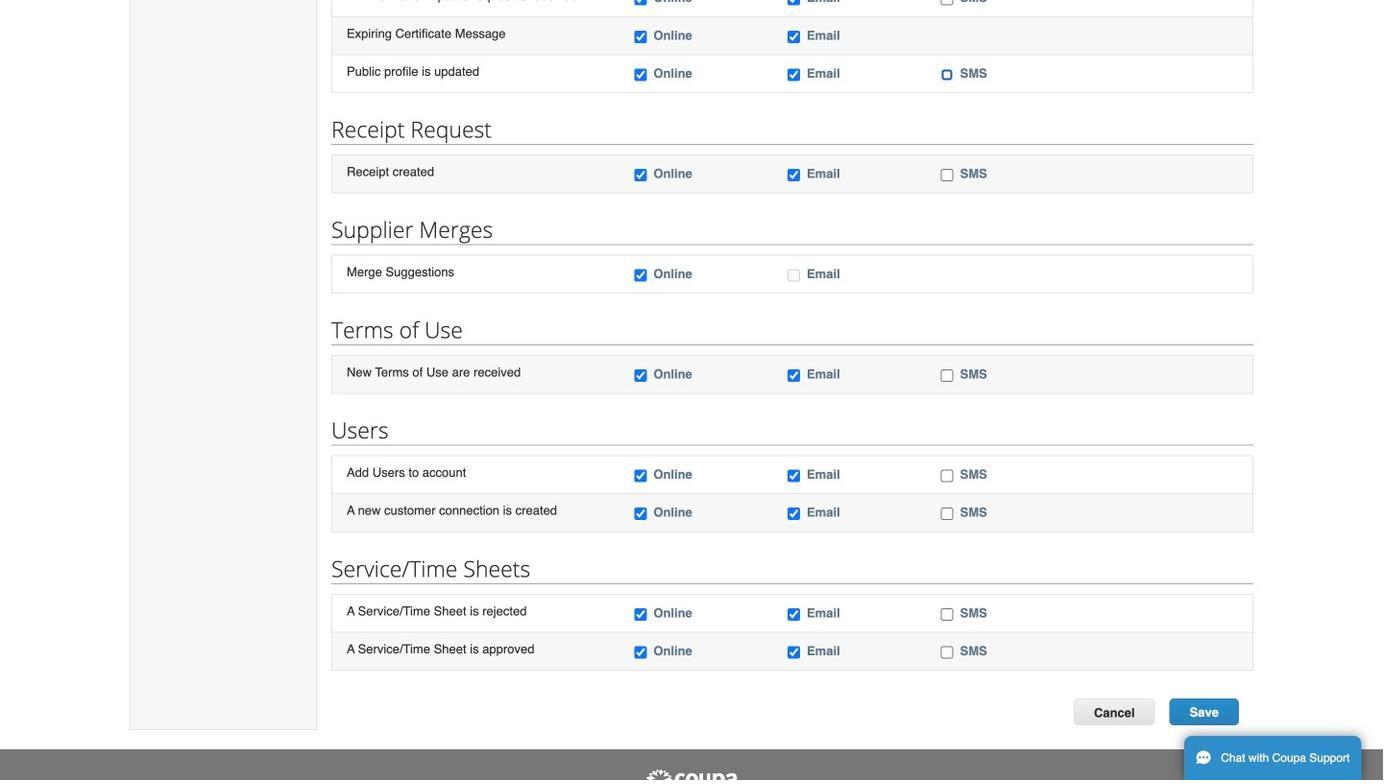 Task type: describe. For each thing, give the bounding box(es) containing it.
coupa supplier portal image
[[644, 769, 740, 781]]



Task type: locate. For each thing, give the bounding box(es) containing it.
None checkbox
[[634, 0, 647, 5], [634, 31, 647, 43], [788, 31, 800, 43], [941, 69, 954, 81], [634, 269, 647, 282], [634, 470, 647, 483], [941, 470, 954, 483], [634, 508, 647, 521], [634, 609, 647, 621], [788, 609, 800, 621], [941, 609, 954, 621], [634, 0, 647, 5], [634, 31, 647, 43], [788, 31, 800, 43], [941, 69, 954, 81], [634, 269, 647, 282], [634, 470, 647, 483], [941, 470, 954, 483], [634, 508, 647, 521], [634, 609, 647, 621], [788, 609, 800, 621], [941, 609, 954, 621]]

None checkbox
[[788, 0, 800, 5], [941, 0, 954, 5], [634, 69, 647, 81], [788, 69, 800, 81], [634, 169, 647, 182], [788, 169, 800, 182], [941, 169, 954, 182], [788, 269, 800, 282], [634, 370, 647, 382], [788, 370, 800, 382], [941, 370, 954, 382], [788, 470, 800, 483], [788, 508, 800, 521], [941, 508, 954, 521], [634, 647, 647, 659], [788, 647, 800, 659], [941, 647, 954, 659], [788, 0, 800, 5], [941, 0, 954, 5], [634, 69, 647, 81], [788, 69, 800, 81], [634, 169, 647, 182], [788, 169, 800, 182], [941, 169, 954, 182], [788, 269, 800, 282], [634, 370, 647, 382], [788, 370, 800, 382], [941, 370, 954, 382], [788, 470, 800, 483], [788, 508, 800, 521], [941, 508, 954, 521], [634, 647, 647, 659], [788, 647, 800, 659], [941, 647, 954, 659]]



Task type: vqa. For each thing, say whether or not it's contained in the screenshot.
cited No
no



